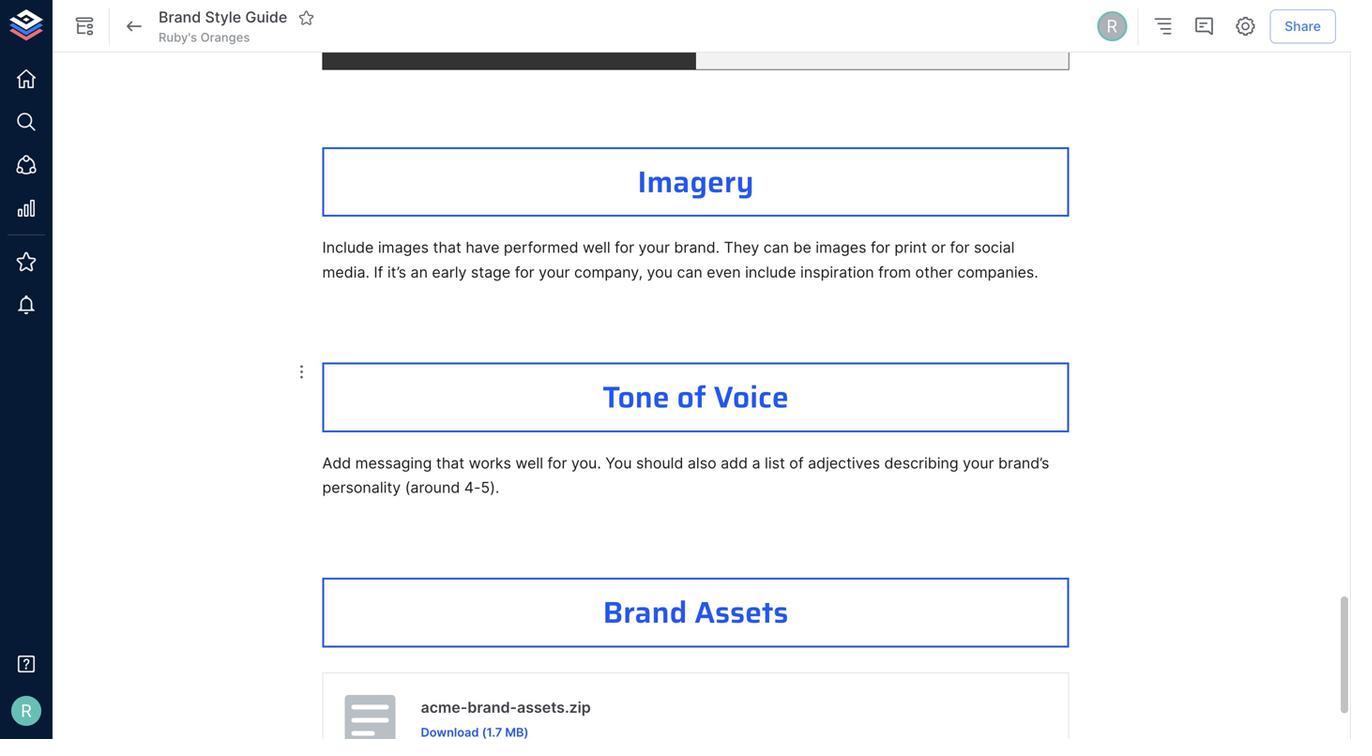 Task type: describe. For each thing, give the bounding box(es) containing it.
oranges
[[201, 30, 250, 44]]

1 vertical spatial your
[[539, 263, 570, 282]]

brand-
[[468, 699, 517, 717]]

ruby's
[[159, 30, 197, 44]]

include
[[745, 263, 797, 282]]

stage
[[471, 263, 511, 282]]

ruby's oranges
[[159, 30, 250, 44]]

companies.
[[958, 263, 1039, 282]]

0 vertical spatial of
[[677, 374, 707, 421]]

assets.zip
[[517, 699, 591, 717]]

4-
[[464, 479, 481, 497]]

for down performed at the left top of the page
[[515, 263, 535, 282]]

it's
[[388, 263, 407, 282]]

list
[[765, 454, 786, 472]]

from
[[879, 263, 912, 282]]

add
[[721, 454, 748, 472]]

for inside add messaging that works well for you. you should also add a list of adjectives describing your brand's personality (around 4-5).
[[548, 454, 567, 472]]

messaging
[[355, 454, 432, 472]]

assets
[[695, 589, 789, 636]]

works
[[469, 454, 512, 472]]

share
[[1285, 18, 1322, 34]]

tone
[[603, 374, 670, 421]]

brand for brand assets
[[603, 589, 687, 636]]

include
[[322, 239, 374, 257]]

acme-
[[421, 699, 468, 717]]

5).
[[481, 479, 500, 497]]

an
[[411, 263, 428, 282]]

0 vertical spatial r button
[[1095, 8, 1130, 44]]

imagery
[[638, 158, 754, 205]]

favorite image
[[298, 9, 315, 26]]

well inside add messaging that works well for you. you should also add a list of adjectives describing your brand's personality (around 4-5).
[[516, 454, 544, 472]]

voice
[[714, 374, 789, 421]]

other
[[916, 263, 954, 282]]

settings image
[[1235, 15, 1257, 38]]

brand.
[[674, 239, 720, 257]]

you
[[606, 454, 632, 472]]

social
[[974, 239, 1015, 257]]

you.
[[572, 454, 601, 472]]

adjectives
[[808, 454, 881, 472]]

brand for brand style guide
[[159, 8, 201, 26]]

well inside "include images that have performed well for your brand. they can be images for print or for social media. if it's an early stage for your company, you can even include inspiration from other companies."
[[583, 239, 611, 257]]

acme-brand-assets.zip
[[421, 699, 591, 717]]

describing
[[885, 454, 959, 472]]

also
[[688, 454, 717, 472]]

show wiki image
[[73, 15, 96, 38]]

share button
[[1270, 9, 1337, 43]]

ruby's oranges link
[[159, 29, 250, 46]]



Task type: vqa. For each thing, say whether or not it's contained in the screenshot.
Include
yes



Task type: locate. For each thing, give the bounding box(es) containing it.
of right tone
[[677, 374, 707, 421]]

of right list
[[790, 454, 804, 472]]

if
[[374, 263, 383, 282]]

a
[[752, 454, 761, 472]]

2 images from the left
[[816, 239, 867, 257]]

brand's
[[999, 454, 1050, 472]]

media.
[[322, 263, 370, 282]]

1 vertical spatial r button
[[6, 691, 47, 732]]

that inside "include images that have performed well for your brand. they can be images for print or for social media. if it's an early stage for your company, you can even include inspiration from other companies."
[[433, 239, 462, 257]]

well right works on the bottom left of page
[[516, 454, 544, 472]]

be
[[794, 239, 812, 257]]

they
[[724, 239, 760, 257]]

inspiration
[[801, 263, 875, 282]]

table of contents image
[[1152, 15, 1175, 38]]

your
[[639, 239, 670, 257], [539, 263, 570, 282], [963, 454, 995, 472]]

tone of voice
[[603, 374, 789, 421]]

2 vertical spatial your
[[963, 454, 995, 472]]

of
[[677, 374, 707, 421], [790, 454, 804, 472]]

0 vertical spatial can
[[764, 239, 790, 257]]

that for have
[[433, 239, 462, 257]]

0 horizontal spatial r
[[21, 701, 32, 722]]

can up 'include'
[[764, 239, 790, 257]]

0 horizontal spatial images
[[378, 239, 429, 257]]

for right or
[[951, 239, 970, 257]]

1 vertical spatial brand
[[603, 589, 687, 636]]

images
[[378, 239, 429, 257], [816, 239, 867, 257]]

0 vertical spatial that
[[433, 239, 462, 257]]

that inside add messaging that works well for you. you should also add a list of adjectives describing your brand's personality (around 4-5).
[[436, 454, 465, 472]]

0 horizontal spatial can
[[677, 263, 703, 282]]

1 vertical spatial can
[[677, 263, 703, 282]]

go back image
[[123, 15, 146, 38]]

comments image
[[1193, 15, 1216, 38]]

r
[[1107, 16, 1118, 36], [21, 701, 32, 722]]

brand style guide
[[159, 8, 288, 26]]

brand
[[159, 8, 201, 26], [603, 589, 687, 636]]

0 horizontal spatial of
[[677, 374, 707, 421]]

well
[[583, 239, 611, 257], [516, 454, 544, 472]]

that up early
[[433, 239, 462, 257]]

well up company,
[[583, 239, 611, 257]]

images up inspiration
[[816, 239, 867, 257]]

have
[[466, 239, 500, 257]]

images up it's
[[378, 239, 429, 257]]

your down performed at the left top of the page
[[539, 263, 570, 282]]

should
[[636, 454, 684, 472]]

r button
[[1095, 8, 1130, 44], [6, 691, 47, 732]]

your up you
[[639, 239, 670, 257]]

1 vertical spatial r
[[21, 701, 32, 722]]

for up from
[[871, 239, 891, 257]]

1 images from the left
[[378, 239, 429, 257]]

even
[[707, 263, 741, 282]]

1 vertical spatial of
[[790, 454, 804, 472]]

1 horizontal spatial brand
[[603, 589, 687, 636]]

(around
[[405, 479, 460, 497]]

personality
[[322, 479, 401, 497]]

0 horizontal spatial well
[[516, 454, 544, 472]]

1 horizontal spatial images
[[816, 239, 867, 257]]

you
[[647, 263, 673, 282]]

your inside add messaging that works well for you. you should also add a list of adjectives describing your brand's personality (around 4-5).
[[963, 454, 995, 472]]

that for works
[[436, 454, 465, 472]]

add
[[322, 454, 351, 472]]

company,
[[574, 263, 643, 282]]

or
[[932, 239, 946, 257]]

1 horizontal spatial of
[[790, 454, 804, 472]]

for up company,
[[615, 239, 635, 257]]

add messaging that works well for you. you should also add a list of adjectives describing your brand's personality (around 4-5).
[[322, 454, 1054, 497]]

style
[[205, 8, 241, 26]]

performed
[[504, 239, 579, 257]]

brand assets
[[603, 589, 789, 636]]

early
[[432, 263, 467, 282]]

1 horizontal spatial your
[[639, 239, 670, 257]]

guide
[[245, 8, 288, 26]]

for left you.
[[548, 454, 567, 472]]

1 vertical spatial well
[[516, 454, 544, 472]]

print
[[895, 239, 928, 257]]

1 horizontal spatial can
[[764, 239, 790, 257]]

0 vertical spatial well
[[583, 239, 611, 257]]

your left brand's
[[963, 454, 995, 472]]

0 vertical spatial your
[[639, 239, 670, 257]]

of inside add messaging that works well for you. you should also add a list of adjectives describing your brand's personality (around 4-5).
[[790, 454, 804, 472]]

1 horizontal spatial well
[[583, 239, 611, 257]]

1 horizontal spatial r
[[1107, 16, 1118, 36]]

can down brand.
[[677, 263, 703, 282]]

1 horizontal spatial r button
[[1095, 8, 1130, 44]]

1 vertical spatial that
[[436, 454, 465, 472]]

0 horizontal spatial brand
[[159, 8, 201, 26]]

0 vertical spatial brand
[[159, 8, 201, 26]]

0 horizontal spatial r button
[[6, 691, 47, 732]]

can
[[764, 239, 790, 257], [677, 263, 703, 282]]

2 horizontal spatial your
[[963, 454, 995, 472]]

0 vertical spatial r
[[1107, 16, 1118, 36]]

0 horizontal spatial your
[[539, 263, 570, 282]]

for
[[615, 239, 635, 257], [871, 239, 891, 257], [951, 239, 970, 257], [515, 263, 535, 282], [548, 454, 567, 472]]

that
[[433, 239, 462, 257], [436, 454, 465, 472]]

include images that have performed well for your brand. they can be images for print or for social media. if it's an early stage for your company, you can even include inspiration from other companies.
[[322, 239, 1039, 282]]

that up (around
[[436, 454, 465, 472]]



